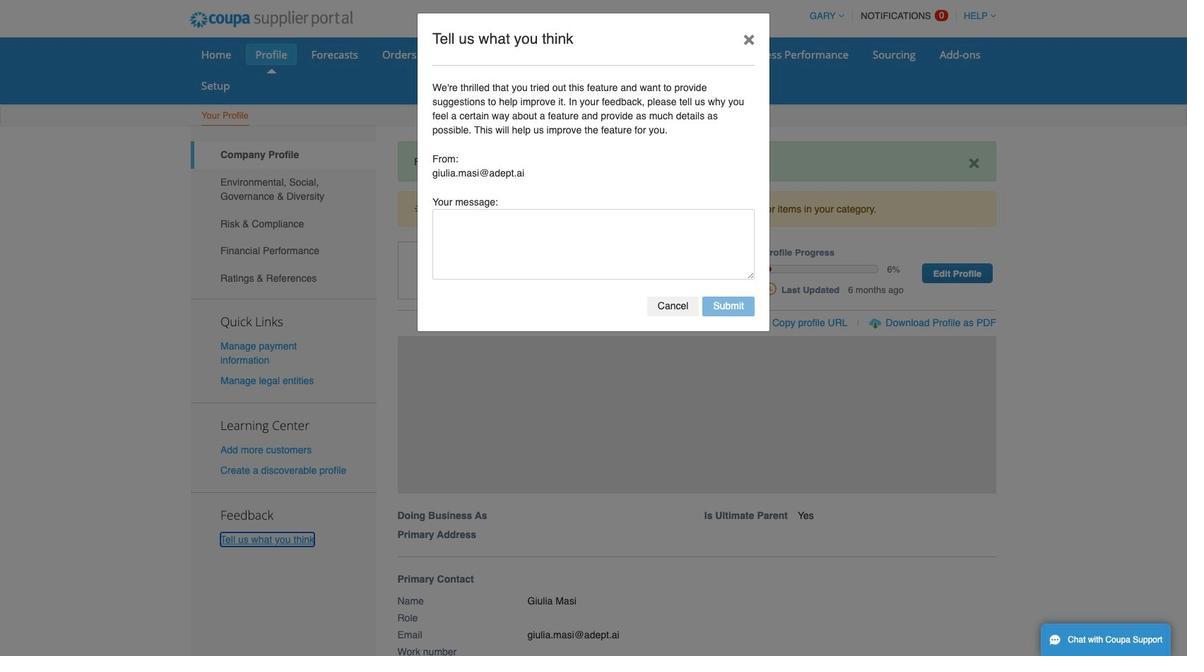Task type: describe. For each thing, give the bounding box(es) containing it.
coupa supplier portal image
[[180, 2, 362, 37]]



Task type: vqa. For each thing, say whether or not it's contained in the screenshot.
Background image
yes



Task type: locate. For each thing, give the bounding box(es) containing it.
dialog
[[417, 12, 770, 332]]

None text field
[[433, 209, 755, 280]]

banner
[[393, 242, 1011, 557]]

background image
[[398, 336, 997, 494]]

giulia masi image
[[398, 242, 454, 300]]

alert
[[398, 192, 997, 227]]



